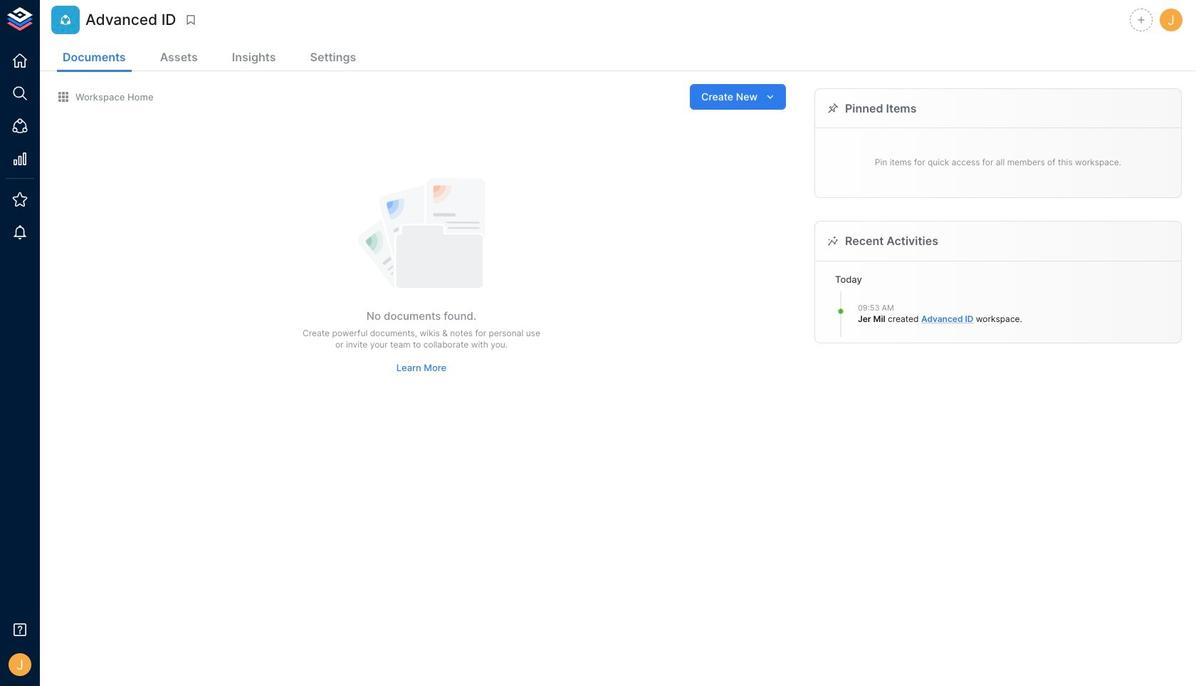 Task type: locate. For each thing, give the bounding box(es) containing it.
bookmark image
[[184, 14, 197, 26]]



Task type: vqa. For each thing, say whether or not it's contained in the screenshot.
the Table of Contents image
no



